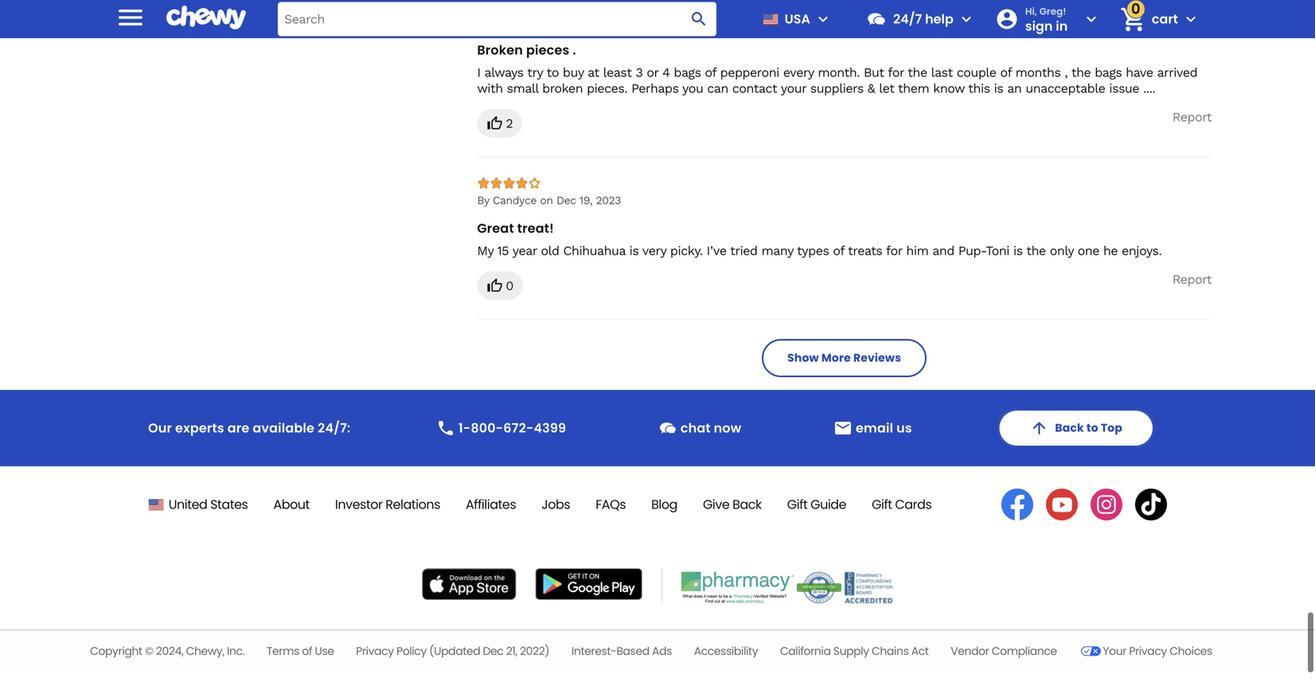Task type: vqa. For each thing, say whether or not it's contained in the screenshot.
Terms of Use
yes



Task type: locate. For each thing, give the bounding box(es) containing it.
them
[[898, 83, 930, 98]]

gift guide link
[[787, 498, 847, 516]]

blog
[[651, 498, 678, 516]]

©
[[145, 646, 153, 661]]

our
[[148, 421, 172, 439]]

submit search image
[[690, 10, 709, 29]]

2
[[506, 118, 513, 133]]

of
[[705, 67, 716, 82], [1001, 67, 1012, 82], [833, 245, 845, 261], [302, 646, 312, 661]]

small
[[507, 83, 538, 98]]

always
[[485, 67, 524, 82]]

1 horizontal spatial bags
[[1095, 67, 1122, 82]]

1 report button from the top
[[1173, 111, 1212, 127]]

0 horizontal spatial the
[[908, 67, 927, 82]]

months
[[1016, 67, 1061, 82]]

report for great treat!
[[1173, 274, 1212, 289]]

for up let
[[888, 67, 904, 82]]

jobs
[[542, 498, 570, 516]]

the up them
[[908, 67, 927, 82]]

&
[[868, 83, 875, 98]]

gift guide
[[787, 498, 847, 516]]

to inside broken pieces . i always try to buy at least 3 or 4 bags of pepperoni every month. but for the last couple of months , the bags have arrived with small broken pieces.  perhaps you can contact your suppliers & let them know this is an unacceptable issue ....
[[547, 67, 559, 82]]

1 bags from the left
[[674, 67, 701, 82]]

1 vertical spatial back
[[733, 498, 762, 516]]

1 vertical spatial for
[[886, 245, 903, 261]]

by
[[477, 196, 489, 209]]

choices
[[1170, 646, 1213, 661]]

gift for gift guide
[[787, 498, 808, 516]]

1 report from the top
[[1173, 112, 1212, 127]]

0 horizontal spatial ,
[[182, 646, 183, 661]]

1 horizontal spatial the
[[1027, 245, 1046, 261]]

0 vertical spatial ,
[[1065, 67, 1068, 82]]

your
[[781, 83, 807, 98]]

privacy left policy
[[356, 646, 394, 661]]

0 horizontal spatial back
[[733, 498, 762, 516]]

0 button
[[477, 274, 523, 302]]

greg!
[[1040, 5, 1067, 18]]

us
[[897, 421, 912, 439]]

many
[[762, 245, 794, 261]]

Search text field
[[278, 2, 717, 36]]

672-
[[503, 421, 534, 439]]

interest-
[[572, 646, 617, 661]]

0 vertical spatial report
[[1173, 112, 1212, 127]]

of right types
[[833, 245, 845, 261]]

month.
[[818, 67, 860, 82]]

4399
[[534, 421, 566, 439]]

try
[[527, 67, 543, 82]]

by candyce on dec 19, 2023
[[477, 196, 621, 209]]

1 vertical spatial report
[[1173, 274, 1212, 289]]

for left him
[[886, 245, 903, 261]]

report button
[[1173, 111, 1212, 127], [1173, 274, 1212, 290]]

california supply chains act
[[780, 646, 929, 661]]

perhaps
[[632, 83, 679, 98]]

of inside great treat! my 15 year old chihuahua is very picky. i've tried many types of treats for him and pup-toni is the only one he enjoys.
[[833, 245, 845, 261]]

cart link
[[1114, 0, 1179, 38]]

email us
[[856, 421, 912, 439]]

1 gift from the left
[[787, 498, 808, 516]]

0 horizontal spatial to
[[547, 67, 559, 82]]

1 horizontal spatial back
[[1055, 423, 1084, 438]]

privacy right your
[[1129, 646, 1167, 661]]

faqs
[[596, 498, 626, 516]]

gift left cards
[[872, 498, 892, 516]]

chihuahua
[[563, 245, 626, 261]]

cart menu image
[[1182, 10, 1201, 29]]

compounding pharmacy approved image
[[845, 574, 893, 606]]

accessibility link
[[694, 646, 758, 661]]

, left chewy,
[[182, 646, 183, 661]]

2023
[[596, 196, 621, 209]]

facebook image
[[1002, 491, 1034, 523]]

buy
[[563, 67, 584, 82]]

19,
[[580, 196, 593, 209]]

copyright © 2024 , chewy, inc.
[[90, 646, 245, 661]]

dec left 19,
[[557, 196, 576, 209]]

the up unacceptable
[[1072, 67, 1091, 82]]

only
[[1050, 245, 1074, 261]]

know
[[933, 83, 965, 98]]

0 vertical spatial report button
[[1173, 111, 1212, 127]]

1 vertical spatial to
[[1087, 423, 1099, 438]]

cards
[[895, 498, 932, 516]]

1 horizontal spatial ,
[[1065, 67, 1068, 82]]

2 gift from the left
[[872, 498, 892, 516]]

gift for gift cards
[[872, 498, 892, 516]]

issue
[[1110, 83, 1140, 98]]

for inside great treat! my 15 year old chihuahua is very picky. i've tried many types of treats for him and pup-toni is the only one he enjoys.
[[886, 245, 903, 261]]

bags up 'issue'
[[1095, 67, 1122, 82]]

investor relations link
[[335, 498, 440, 516]]

dec
[[557, 196, 576, 209], [483, 646, 504, 661]]

back
[[1055, 423, 1084, 438], [733, 498, 762, 516]]

pieces
[[526, 43, 570, 61]]

account menu image
[[1082, 10, 1101, 29]]

the left only
[[1027, 245, 1046, 261]]

contact
[[732, 83, 777, 98]]

vendor compliance
[[951, 646, 1057, 661]]

to
[[547, 67, 559, 82], [1087, 423, 1099, 438]]

this
[[969, 83, 990, 98]]

bags up you in the top of the page
[[674, 67, 701, 82]]

is left very
[[630, 245, 639, 261]]

0 vertical spatial to
[[547, 67, 559, 82]]

couple
[[957, 67, 997, 82]]

0 horizontal spatial privacy
[[356, 646, 394, 661]]

help
[[925, 10, 954, 28]]

old
[[541, 245, 559, 261]]

back to top button
[[998, 411, 1155, 450]]

to right 'try'
[[547, 67, 559, 82]]

of up can
[[705, 67, 716, 82]]

24/7 help
[[893, 10, 954, 28]]

24/7 help link
[[860, 0, 954, 38]]

2022)
[[520, 646, 550, 661]]

affiliates
[[466, 498, 516, 516]]

report button for great treat!
[[1173, 274, 1212, 290]]

1 horizontal spatial to
[[1087, 423, 1099, 438]]

1 vertical spatial report button
[[1173, 274, 1212, 290]]

0 vertical spatial dec
[[557, 196, 576, 209]]

pieces.
[[587, 83, 628, 98]]

the inside great treat! my 15 year old chihuahua is very picky. i've tried many types of treats for him and pup-toni is the only one he enjoys.
[[1027, 245, 1046, 261]]

back left top
[[1055, 423, 1084, 438]]

0 vertical spatial for
[[888, 67, 904, 82]]

back right give
[[733, 498, 762, 516]]

1 horizontal spatial is
[[994, 83, 1004, 98]]

is left an
[[994, 83, 1004, 98]]

is right toni
[[1014, 245, 1023, 261]]

of left use
[[302, 646, 312, 661]]

chewy support image
[[866, 9, 887, 29]]

1 horizontal spatial privacy
[[1129, 646, 1167, 661]]

0 horizontal spatial gift
[[787, 498, 808, 516]]

top
[[1101, 423, 1123, 438]]

1 vertical spatial dec
[[483, 646, 504, 661]]

24/7
[[893, 10, 922, 28]]

0 vertical spatial back
[[1055, 423, 1084, 438]]

at
[[588, 67, 599, 82]]

help menu image
[[957, 10, 976, 29]]

1 privacy from the left
[[356, 646, 394, 661]]

unacceptable
[[1026, 83, 1106, 98]]

1 horizontal spatial gift
[[872, 498, 892, 516]]

3
[[636, 67, 643, 82]]

available
[[253, 421, 315, 439]]

1 horizontal spatial dec
[[557, 196, 576, 209]]

privacy
[[356, 646, 394, 661], [1129, 646, 1167, 661]]

relations
[[386, 498, 440, 516]]

gift left guide
[[787, 498, 808, 516]]

2 report from the top
[[1173, 274, 1212, 289]]

gift cards link
[[872, 498, 932, 516]]

give back link
[[703, 498, 762, 516]]

chewy,
[[186, 646, 224, 661]]

dec for 21,
[[483, 646, 504, 661]]

to left top
[[1087, 423, 1099, 438]]

candyce
[[493, 196, 537, 209]]

0 horizontal spatial dec
[[483, 646, 504, 661]]

,
[[1065, 67, 1068, 82], [182, 646, 183, 661]]

dec left 21,
[[483, 646, 504, 661]]

can
[[707, 83, 729, 98]]

2 report button from the top
[[1173, 274, 1212, 290]]

tiktok image
[[1136, 491, 1167, 523]]

2 horizontal spatial the
[[1072, 67, 1091, 82]]

show
[[788, 352, 819, 368]]

items image
[[1119, 5, 1147, 33]]

menu image
[[814, 10, 833, 29]]

usa button
[[756, 0, 833, 38]]

, up unacceptable
[[1065, 67, 1068, 82]]

2 privacy from the left
[[1129, 646, 1167, 661]]

go to achc pharmacy accreditation image
[[682, 574, 794, 606]]

0 horizontal spatial bags
[[674, 67, 701, 82]]

is
[[994, 83, 1004, 98], [630, 245, 639, 261], [1014, 245, 1023, 261]]

youtube image
[[1046, 491, 1078, 523]]

great treat! my 15 year old chihuahua is very picky. i've tried many types of treats for him and pup-toni is the only one he enjoys.
[[477, 222, 1162, 261]]



Task type: describe. For each thing, give the bounding box(es) containing it.
let
[[879, 83, 895, 98]]

ads
[[652, 646, 672, 661]]

california
[[780, 646, 831, 661]]

email
[[856, 421, 894, 439]]

guide
[[811, 498, 847, 516]]

menu image
[[115, 1, 147, 33]]

is inside broken pieces . i always try to buy at least 3 or 4 bags of pepperoni every month. but for the last couple of months , the bags have arrived with small broken pieces.  perhaps you can contact your suppliers & let them know this is an unacceptable issue ....
[[994, 83, 1004, 98]]

report button for broken pieces .
[[1173, 111, 1212, 127]]

last
[[931, 67, 953, 82]]

one
[[1078, 245, 1100, 261]]

have
[[1126, 67, 1154, 82]]

broken pieces . i always try to buy at least 3 or 4 bags of pepperoni every month. but for the last couple of months , the bags have arrived with small broken pieces.  perhaps you can contact your suppliers & let them know this is an unacceptable issue ....
[[477, 43, 1198, 98]]

united states
[[169, 498, 248, 516]]

vendor
[[951, 646, 989, 661]]

download ios app image
[[422, 571, 517, 603]]

interest-based ads link
[[572, 646, 672, 661]]

investor
[[335, 498, 383, 516]]

states
[[210, 498, 248, 516]]

california supply chains act link
[[780, 646, 929, 661]]

now
[[714, 421, 742, 439]]

0 horizontal spatial is
[[630, 245, 639, 261]]

i've
[[707, 245, 727, 261]]

show more reviews
[[788, 352, 902, 368]]

1 vertical spatial ,
[[182, 646, 183, 661]]

back inside back to top button
[[1055, 423, 1084, 438]]

download android app image
[[536, 571, 643, 603]]

copyright
[[90, 646, 142, 661]]

report for broken pieces .
[[1173, 112, 1212, 127]]

policy
[[397, 646, 427, 661]]

....
[[1144, 83, 1156, 98]]

chains
[[872, 646, 909, 661]]

Product search field
[[278, 2, 717, 36]]

united states button
[[148, 498, 248, 516]]

privacy choices image
[[1079, 642, 1103, 666]]

for inside broken pieces . i always try to buy at least 3 or 4 bags of pepperoni every month. but for the last couple of months , the bags have arrived with small broken pieces.  perhaps you can contact your suppliers & let them know this is an unacceptable issue ....
[[888, 67, 904, 82]]

very
[[643, 245, 666, 261]]

2 bags from the left
[[1095, 67, 1122, 82]]

legitscript approved image
[[797, 574, 842, 606]]

faqs link
[[596, 498, 626, 516]]

your
[[1103, 646, 1127, 661]]

instagram image
[[1091, 491, 1123, 523]]

4
[[663, 67, 670, 82]]

2 horizontal spatial is
[[1014, 245, 1023, 261]]

tried
[[730, 245, 758, 261]]

vendor compliance link
[[951, 646, 1057, 661]]

treats
[[848, 245, 883, 261]]

dec for 19,
[[557, 196, 576, 209]]

use
[[315, 646, 334, 661]]

types
[[797, 245, 829, 261]]

investor relations
[[335, 498, 440, 516]]

24/7:
[[318, 421, 351, 439]]

(updated
[[429, 646, 480, 661]]

jobs link
[[542, 498, 570, 516]]

year
[[513, 245, 537, 261]]

terms
[[267, 646, 299, 661]]

chat
[[681, 421, 711, 439]]

picky.
[[670, 245, 703, 261]]

2024
[[156, 646, 182, 661]]

800-
[[471, 421, 503, 439]]

i
[[477, 67, 481, 82]]

him
[[907, 245, 929, 261]]

enjoys.
[[1122, 245, 1162, 261]]

but
[[864, 67, 884, 82]]

every
[[783, 67, 814, 82]]

great
[[477, 222, 514, 239]]

sign
[[1026, 17, 1053, 35]]

our experts are available 24/7:
[[148, 421, 351, 439]]

back to top
[[1055, 423, 1123, 438]]

suppliers
[[810, 83, 864, 98]]

based
[[617, 646, 650, 661]]

or
[[647, 67, 659, 82]]

united
[[169, 498, 207, 516]]

and
[[933, 245, 955, 261]]

, inside broken pieces . i always try to buy at least 3 or 4 bags of pepperoni every month. but for the last couple of months , the bags have arrived with small broken pieces.  perhaps you can contact your suppliers & let them know this is an unacceptable issue ....
[[1065, 67, 1068, 82]]

chat now button
[[652, 415, 748, 446]]

act
[[912, 646, 929, 661]]

my
[[477, 245, 494, 261]]

in
[[1056, 17, 1068, 35]]

of up an
[[1001, 67, 1012, 82]]

1-
[[459, 421, 471, 439]]

broken
[[477, 43, 523, 61]]

you
[[683, 83, 703, 98]]

your privacy choices
[[1103, 646, 1213, 661]]

to inside button
[[1087, 423, 1099, 438]]

chewy home image
[[166, 0, 246, 35]]

chewy support image
[[658, 421, 678, 440]]

2 button
[[477, 111, 523, 140]]

inc.
[[227, 646, 245, 661]]

give back
[[703, 498, 762, 516]]

email us link
[[827, 415, 919, 446]]

arrived
[[1158, 67, 1198, 82]]

compliance
[[992, 646, 1057, 661]]



